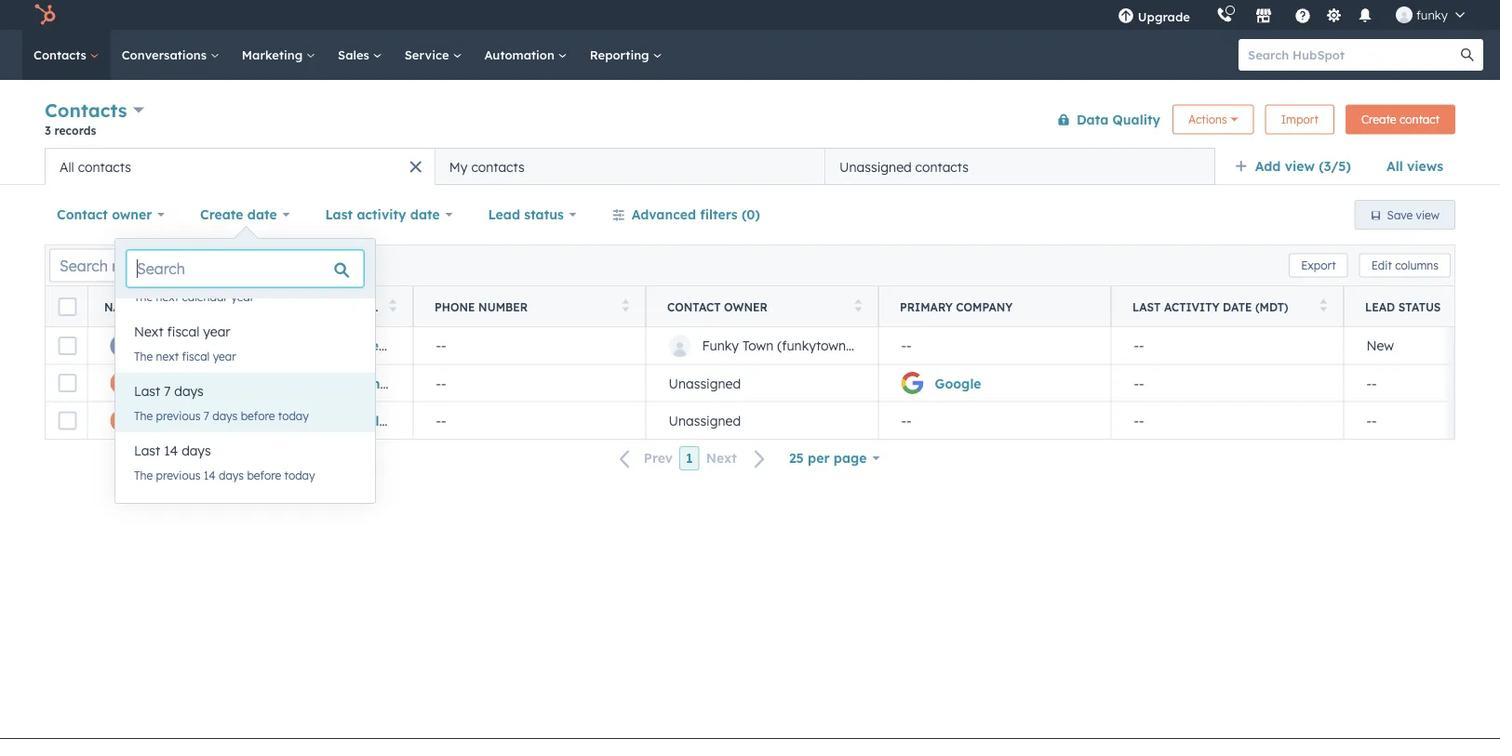 Task type: vqa. For each thing, say whether or not it's contained in the screenshot.


Task type: describe. For each thing, give the bounding box(es) containing it.
last activity date (mdt)
[[1133, 300, 1288, 314]]

bh@hubspot.com link
[[343, 375, 456, 392]]

johnson
[[186, 413, 241, 429]]

add view (3/5)
[[1255, 158, 1351, 174]]

1 horizontal spatial 7
[[204, 409, 209, 423]]

press to sort. element for email
[[389, 299, 396, 315]]

hubspot image
[[34, 4, 56, 26]]

contacts banner
[[45, 95, 1456, 148]]

lead status
[[488, 207, 564, 223]]

ecaterina marinescu link
[[144, 338, 277, 354]]

save view
[[1387, 208, 1440, 222]]

create date button
[[188, 196, 302, 234]]

settings image
[[1326, 8, 1342, 25]]

the for last 14 days
[[134, 469, 153, 483]]

0 vertical spatial fiscal
[[167, 324, 199, 340]]

pagination navigation
[[608, 447, 777, 471]]

1 vertical spatial year
[[203, 324, 230, 340]]

contact) for bh@hubspot.com
[[300, 375, 356, 392]]

date inside last activity date popup button
[[410, 207, 440, 223]]

the for last 7 days
[[134, 409, 153, 423]]

search image
[[1461, 48, 1474, 61]]

last 7 days the previous 7 days before today
[[134, 383, 309, 423]]

press to sort. image for email
[[389, 299, 396, 312]]

contact owner inside "popup button"
[[57, 207, 152, 223]]

add view (3/5) button
[[1223, 148, 1375, 185]]

advanced
[[632, 207, 696, 223]]

contact
[[1400, 113, 1440, 127]]

sales
[[338, 47, 373, 62]]

press to sort. image for last activity date (mdt)
[[1320, 299, 1327, 312]]

contacts for unassigned contacts
[[915, 159, 969, 175]]

next fiscal year button
[[115, 314, 375, 351]]

help image
[[1294, 8, 1311, 25]]

ecaterina marinescu
[[144, 338, 277, 354]]

contacts inside 'link'
[[34, 47, 90, 62]]

maria
[[144, 413, 182, 429]]

lead status
[[1365, 300, 1441, 314]]

last 14 days the previous 14 days before today
[[134, 443, 315, 483]]

funky town (funkytownclown1@gmail.com)
[[702, 338, 968, 354]]

view for add
[[1285, 158, 1315, 174]]

-- button for bh@hubspot.com
[[413, 365, 646, 402]]

last 7 days button
[[115, 373, 375, 410]]

create date
[[200, 207, 277, 223]]

name
[[104, 300, 138, 314]]

export
[[1301, 259, 1336, 273]]

funky town (funkytownclown1@gmail.com) button
[[646, 328, 968, 365]]

(funkytownclown1@gmail.com)
[[777, 338, 968, 354]]

primary
[[900, 300, 953, 314]]

Search search field
[[127, 250, 364, 288]]

status
[[1399, 300, 1441, 314]]

google
[[935, 375, 981, 392]]

email
[[342, 300, 378, 314]]

contacts button
[[45, 97, 144, 124]]

contacts for all contacts
[[78, 159, 131, 175]]

all contacts
[[60, 159, 131, 175]]

last for last activity date (mdt)
[[1133, 300, 1161, 314]]

date inside "create date" popup button
[[247, 207, 277, 223]]

days for 7
[[174, 383, 204, 400]]

owner inside "contact owner" "popup button"
[[112, 207, 152, 223]]

lead for lead status
[[488, 207, 520, 223]]

press to sort. image for contact owner
[[855, 299, 862, 312]]

funky
[[702, 338, 739, 354]]

unassigned inside button
[[839, 159, 912, 175]]

3
[[45, 123, 51, 137]]

press to sort. element for contact owner
[[855, 299, 862, 315]]

unassigned for bh@hubspot.com
[[669, 375, 741, 392]]

create contact
[[1361, 113, 1440, 127]]

all views link
[[1375, 148, 1456, 185]]

edit columns
[[1371, 259, 1439, 273]]

(sample for halligan
[[242, 375, 296, 392]]

export button
[[1289, 254, 1348, 278]]

last for last 30 days
[[134, 503, 160, 519]]

prev
[[644, 451, 673, 467]]

edit
[[1371, 259, 1392, 273]]

unassigned for emailmaria@hubspot.com
[[669, 413, 741, 429]]

upgrade image
[[1118, 8, 1134, 25]]

save view button
[[1355, 200, 1456, 230]]

advanced filters (0) button
[[600, 196, 772, 234]]

1 horizontal spatial contact
[[667, 300, 721, 314]]

funky town image
[[1396, 7, 1413, 23]]

company
[[956, 300, 1013, 314]]

marketing
[[242, 47, 306, 62]]

create for create contact
[[1361, 113, 1396, 127]]

columns
[[1395, 259, 1439, 273]]

previous for 14
[[156, 469, 200, 483]]

calling icon button
[[1209, 3, 1240, 27]]

ecaterina.marinescu@adept.ai link
[[343, 338, 543, 354]]

lead status button
[[476, 196, 589, 234]]

conversations
[[122, 47, 210, 62]]

funky
[[1416, 7, 1448, 22]]

funky button
[[1385, 0, 1476, 30]]

last 30 days
[[134, 503, 212, 519]]

views
[[1407, 158, 1443, 174]]

all for all contacts
[[60, 159, 74, 175]]

automation link
[[473, 30, 579, 80]]

calendar
[[182, 290, 228, 304]]

1 vertical spatial owner
[[724, 300, 768, 314]]

1 press to sort. element from the left
[[296, 299, 303, 315]]

primary company
[[900, 300, 1013, 314]]

sales link
[[327, 30, 393, 80]]

marinescu
[[211, 338, 277, 354]]

1 horizontal spatial contact owner
[[667, 300, 768, 314]]

upgrade
[[1138, 9, 1190, 24]]

status
[[524, 207, 564, 223]]

(mdt)
[[1255, 300, 1288, 314]]

emailmaria@hubspot.com link
[[343, 413, 515, 429]]

import
[[1281, 113, 1319, 127]]

data quality button
[[1045, 101, 1162, 138]]

all contacts button
[[45, 148, 435, 185]]

my
[[449, 159, 468, 175]]

brian halligan (sample contact)
[[144, 375, 356, 392]]

contacts inside popup button
[[45, 99, 127, 122]]

help button
[[1287, 0, 1319, 30]]

last for last 14 days the previous 14 days before today
[[134, 443, 160, 459]]

view for save
[[1416, 208, 1440, 222]]

1 vertical spatial 14
[[204, 469, 216, 483]]



Task type: locate. For each thing, give the bounding box(es) containing it.
0 vertical spatial previous
[[156, 409, 200, 423]]

contact owner up funky
[[667, 300, 768, 314]]

my contacts button
[[435, 148, 825, 185]]

-- button for ecaterina.marinescu@adept.ai
[[413, 328, 646, 365]]

1 vertical spatial unassigned
[[669, 375, 741, 392]]

2 press to sort. image from the left
[[1320, 299, 1327, 312]]

3 press to sort. image from the left
[[855, 299, 862, 312]]

Search HubSpot search field
[[1239, 39, 1467, 71]]

0 vertical spatial unassigned
[[839, 159, 912, 175]]

3 records
[[45, 123, 96, 137]]

0 horizontal spatial contact
[[57, 207, 108, 223]]

lead up "new"
[[1365, 300, 1395, 314]]

today inside last 7 days the previous 7 days before today
[[278, 409, 309, 423]]

unassigned button
[[646, 365, 879, 402], [646, 402, 879, 439]]

create left contact
[[1361, 113, 1396, 127]]

owner
[[112, 207, 152, 223], [724, 300, 768, 314]]

advanced filters (0)
[[632, 207, 760, 223]]

1 vertical spatial next
[[156, 349, 179, 363]]

1 vertical spatial today
[[284, 469, 315, 483]]

lead left status
[[488, 207, 520, 223]]

contact owner
[[57, 207, 152, 223], [667, 300, 768, 314]]

press to sort. image down export
[[1320, 299, 1327, 312]]

0 horizontal spatial 7
[[164, 383, 171, 400]]

contact inside "contact owner" "popup button"
[[57, 207, 108, 223]]

1 horizontal spatial owner
[[724, 300, 768, 314]]

press to sort. image
[[296, 299, 303, 312], [622, 299, 629, 312], [855, 299, 862, 312]]

unassigned contacts button
[[825, 148, 1215, 185]]

unassigned button up next button on the bottom of the page
[[646, 402, 879, 439]]

previous
[[156, 409, 200, 423], [156, 469, 200, 483]]

14
[[164, 443, 178, 459], [204, 469, 216, 483]]

before inside last 14 days the previous 14 days before today
[[247, 469, 281, 483]]

town
[[743, 338, 774, 354]]

next for next
[[706, 451, 737, 467]]

previous down brian
[[156, 409, 200, 423]]

the down search name, phone, email addresses, or company 'search field'
[[134, 290, 153, 304]]

ecaterina
[[144, 338, 207, 354]]

contact owner button
[[45, 196, 177, 234]]

contact) for emailmaria@hubspot.com
[[303, 413, 359, 429]]

1 vertical spatial fiscal
[[182, 349, 210, 363]]

0 vertical spatial 7
[[164, 383, 171, 400]]

1 vertical spatial lead
[[1365, 300, 1395, 314]]

next inside next fiscal year the next fiscal year
[[156, 349, 179, 363]]

1 vertical spatial contact owner
[[667, 300, 768, 314]]

service
[[405, 47, 453, 62]]

brian halligan (sample contact) link
[[144, 375, 356, 392]]

press to sort. image right email
[[389, 299, 396, 312]]

ecaterina.marinescu@adept.ai button
[[320, 328, 543, 365]]

2 vertical spatial year
[[213, 349, 236, 363]]

0 horizontal spatial all
[[60, 159, 74, 175]]

press to sort. element
[[296, 299, 303, 315], [389, 299, 396, 315], [622, 299, 629, 315], [855, 299, 862, 315], [1320, 299, 1327, 315]]

Search name, phone, email addresses, or company search field
[[49, 249, 269, 282]]

1
[[686, 450, 693, 467]]

1 vertical spatial contact
[[667, 300, 721, 314]]

lead
[[488, 207, 520, 223], [1365, 300, 1395, 314]]

0 horizontal spatial next
[[134, 324, 163, 340]]

all down 3 records
[[60, 159, 74, 175]]

the next calendar year
[[134, 290, 254, 304]]

view inside popup button
[[1285, 158, 1315, 174]]

previous inside last 7 days the previous 7 days before today
[[156, 409, 200, 423]]

(sample up maria johnson (sample contact)
[[242, 375, 296, 392]]

last inside button
[[134, 503, 160, 519]]

marketing link
[[231, 30, 327, 80]]

0 vertical spatial next
[[156, 290, 179, 304]]

1 vertical spatial view
[[1416, 208, 1440, 222]]

0 vertical spatial contacts
[[34, 47, 90, 62]]

today down brian halligan (sample contact) link
[[278, 409, 309, 423]]

2 next from the top
[[156, 349, 179, 363]]

conversations link
[[110, 30, 231, 80]]

last inside last 7 days the previous 7 days before today
[[134, 383, 160, 400]]

1 contacts from the left
[[78, 159, 131, 175]]

view
[[1285, 158, 1315, 174], [1416, 208, 1440, 222]]

import button
[[1265, 105, 1334, 134]]

before down brian halligan (sample contact) link
[[241, 409, 275, 423]]

(sample for johnson
[[245, 413, 299, 429]]

7 down halligan
[[204, 409, 209, 423]]

today for last 14 days
[[284, 469, 315, 483]]

2 horizontal spatial contacts
[[915, 159, 969, 175]]

create contact button
[[1346, 105, 1456, 134]]

add
[[1255, 158, 1281, 174]]

1 vertical spatial previous
[[156, 469, 200, 483]]

today up last 30 days button
[[284, 469, 315, 483]]

new
[[1367, 338, 1394, 354]]

-- button for emailmaria@hubspot.com
[[413, 402, 646, 439]]

today for last 7 days
[[278, 409, 309, 423]]

fiscal up halligan
[[182, 349, 210, 363]]

0 horizontal spatial press to sort. image
[[296, 299, 303, 312]]

previous inside last 14 days the previous 14 days before today
[[156, 469, 200, 483]]

1 button
[[679, 447, 700, 471]]

the
[[134, 290, 153, 304], [134, 349, 153, 363], [134, 409, 153, 423], [134, 469, 153, 483]]

before for last 7 days
[[241, 409, 275, 423]]

filters
[[700, 207, 738, 223]]

my contacts
[[449, 159, 525, 175]]

contacts inside button
[[471, 159, 525, 175]]

next button
[[700, 447, 777, 471]]

next for next fiscal year the next fiscal year
[[134, 324, 163, 340]]

previous up "last 30 days"
[[156, 469, 200, 483]]

emailmaria@hubspot.com
[[343, 413, 515, 429]]

the down brian
[[134, 409, 153, 423]]

create down all contacts 'button'
[[200, 207, 243, 223]]

number
[[478, 300, 528, 314]]

2 date from the left
[[410, 207, 440, 223]]

1 next from the top
[[156, 290, 179, 304]]

2 all from the left
[[60, 159, 74, 175]]

3 contacts from the left
[[915, 159, 969, 175]]

view right save
[[1416, 208, 1440, 222]]

unassigned button down the town
[[646, 365, 879, 402]]

today
[[278, 409, 309, 423], [284, 469, 315, 483]]

0 vertical spatial contact)
[[300, 375, 356, 392]]

edit columns button
[[1359, 254, 1451, 278]]

all for all views
[[1387, 158, 1403, 174]]

create for create date
[[200, 207, 243, 223]]

0 vertical spatial before
[[241, 409, 275, 423]]

0 vertical spatial owner
[[112, 207, 152, 223]]

last for last 7 days the previous 7 days before today
[[134, 383, 160, 400]]

1 vertical spatial contact)
[[303, 413, 359, 429]]

notifications image
[[1357, 8, 1374, 25]]

view inside button
[[1416, 208, 1440, 222]]

0 horizontal spatial lead
[[488, 207, 520, 223]]

press to sort. element for phone number
[[622, 299, 629, 315]]

0 vertical spatial contact
[[57, 207, 108, 223]]

1 the from the top
[[134, 290, 153, 304]]

1 horizontal spatial create
[[1361, 113, 1396, 127]]

activity
[[1164, 300, 1220, 314]]

days
[[174, 383, 204, 400], [213, 409, 238, 423], [182, 443, 211, 459], [219, 469, 244, 483], [182, 503, 212, 519]]

3 the from the top
[[134, 409, 153, 423]]

next down name
[[134, 324, 163, 340]]

all left "views"
[[1387, 158, 1403, 174]]

the up brian
[[134, 349, 153, 363]]

4 the from the top
[[134, 469, 153, 483]]

new button
[[1344, 328, 1500, 365]]

before up last 30 days button
[[247, 469, 281, 483]]

1 horizontal spatial date
[[410, 207, 440, 223]]

(sample down last 7 days button
[[245, 413, 299, 429]]

2 press to sort. image from the left
[[622, 299, 629, 312]]

1 vertical spatial next
[[706, 451, 737, 467]]

0 horizontal spatial owner
[[112, 207, 152, 223]]

contacts for my contacts
[[471, 159, 525, 175]]

last for last activity date
[[325, 207, 353, 223]]

data quality
[[1077, 111, 1161, 127]]

list box containing next fiscal year
[[115, 254, 375, 552]]

0 horizontal spatial contacts
[[78, 159, 131, 175]]

owner up the town
[[724, 300, 768, 314]]

1 horizontal spatial press to sort. image
[[1320, 299, 1327, 312]]

the for next fiscal year
[[134, 349, 153, 363]]

calling icon image
[[1216, 7, 1233, 24]]

0 vertical spatial view
[[1285, 158, 1315, 174]]

-- button
[[413, 328, 646, 365], [413, 365, 646, 402], [1344, 365, 1500, 402], [413, 402, 646, 439], [1344, 402, 1500, 439]]

the inside last 7 days the previous 7 days before today
[[134, 409, 153, 423]]

1 previous from the top
[[156, 409, 200, 423]]

today inside last 14 days the previous 14 days before today
[[284, 469, 315, 483]]

last inside popup button
[[325, 207, 353, 223]]

0 vertical spatial today
[[278, 409, 309, 423]]

1 press to sort. image from the left
[[389, 299, 396, 312]]

list box
[[115, 254, 375, 552]]

contact)
[[300, 375, 356, 392], [303, 413, 359, 429]]

2 the from the top
[[134, 349, 153, 363]]

last activity date
[[325, 207, 440, 223]]

0 horizontal spatial view
[[1285, 158, 1315, 174]]

0 horizontal spatial 14
[[164, 443, 178, 459]]

press to sort. image for phone number
[[622, 299, 629, 312]]

contacts down hubspot link
[[34, 47, 90, 62]]

unassigned button for emailmaria@hubspot.com
[[646, 402, 879, 439]]

contacts up 'records'
[[45, 99, 127, 122]]

next inside next button
[[706, 451, 737, 467]]

1 unassigned button from the top
[[646, 365, 879, 402]]

contact down all contacts
[[57, 207, 108, 223]]

marketplaces image
[[1255, 8, 1272, 25]]

records
[[54, 123, 96, 137]]

1 press to sort. image from the left
[[296, 299, 303, 312]]

0 vertical spatial 14
[[164, 443, 178, 459]]

2 press to sort. element from the left
[[389, 299, 396, 315]]

press to sort. element for last activity date (mdt)
[[1320, 299, 1327, 315]]

next right 1 button
[[706, 451, 737, 467]]

14 up last 30 days button
[[204, 469, 216, 483]]

next inside next fiscal year the next fiscal year
[[134, 324, 163, 340]]

quality
[[1113, 111, 1161, 127]]

previous for 7
[[156, 409, 200, 423]]

25 per page
[[789, 450, 867, 467]]

date right activity
[[410, 207, 440, 223]]

view right add
[[1285, 158, 1315, 174]]

14 down maria
[[164, 443, 178, 459]]

1 horizontal spatial all
[[1387, 158, 1403, 174]]

1 date from the left
[[247, 207, 277, 223]]

25
[[789, 450, 804, 467]]

lead inside popup button
[[488, 207, 520, 223]]

0 vertical spatial create
[[1361, 113, 1396, 127]]

maria johnson (sample contact) link
[[144, 413, 359, 429]]

all inside 'button'
[[60, 159, 74, 175]]

1 horizontal spatial contacts
[[471, 159, 525, 175]]

last 30 days button
[[115, 492, 375, 530]]

--
[[436, 338, 446, 354], [901, 338, 912, 354], [1134, 338, 1144, 354], [436, 375, 446, 392], [1134, 375, 1144, 392], [1367, 375, 1377, 392], [436, 413, 446, 429], [901, 413, 912, 429], [1134, 413, 1144, 429], [1367, 413, 1377, 429]]

notifications button
[[1349, 0, 1381, 30]]

2 previous from the top
[[156, 469, 200, 483]]

reporting link
[[579, 30, 673, 80]]

ecaterina.marinescu@adept.ai
[[343, 338, 543, 354]]

contacts
[[78, 159, 131, 175], [471, 159, 525, 175], [915, 159, 969, 175]]

7 up maria
[[164, 383, 171, 400]]

per
[[808, 450, 830, 467]]

before inside last 7 days the previous 7 days before today
[[241, 409, 275, 423]]

25 per page button
[[777, 440, 892, 477]]

unassigned
[[839, 159, 912, 175], [669, 375, 741, 392], [669, 413, 741, 429]]

1 vertical spatial contacts
[[45, 99, 127, 122]]

1 vertical spatial before
[[247, 469, 281, 483]]

hubspot link
[[22, 4, 70, 26]]

create inside popup button
[[200, 207, 243, 223]]

1 horizontal spatial next
[[706, 451, 737, 467]]

save
[[1387, 208, 1413, 222]]

date down all contacts 'button'
[[247, 207, 277, 223]]

prev button
[[608, 447, 679, 471]]

0 vertical spatial contact owner
[[57, 207, 152, 223]]

0 horizontal spatial date
[[247, 207, 277, 223]]

phone number
[[435, 300, 528, 314]]

last 14 days button
[[115, 433, 375, 470]]

the inside last 14 days the previous 14 days before today
[[134, 469, 153, 483]]

0 horizontal spatial create
[[200, 207, 243, 223]]

menu
[[1105, 0, 1478, 30]]

0 vertical spatial next
[[134, 324, 163, 340]]

bh@hubspot.com button
[[320, 365, 456, 402]]

1 all from the left
[[1387, 158, 1403, 174]]

contacts inside 'button'
[[78, 159, 131, 175]]

the inside next fiscal year the next fiscal year
[[134, 349, 153, 363]]

0 vertical spatial year
[[231, 290, 254, 304]]

2 unassigned button from the top
[[646, 402, 879, 439]]

(3/5)
[[1319, 158, 1351, 174]]

unassigned button for bh@hubspot.com
[[646, 365, 879, 402]]

maria johnson (sample contact)
[[144, 413, 359, 429]]

3 press to sort. element from the left
[[622, 299, 629, 315]]

0 horizontal spatial contact owner
[[57, 207, 152, 223]]

emailmaria@hubspot.com button
[[320, 402, 515, 439]]

0 horizontal spatial press to sort. image
[[389, 299, 396, 312]]

halligan
[[183, 375, 238, 392]]

1 vertical spatial create
[[200, 207, 243, 223]]

last inside last 14 days the previous 14 days before today
[[134, 443, 160, 459]]

4 press to sort. element from the left
[[855, 299, 862, 315]]

0 vertical spatial (sample
[[242, 375, 296, 392]]

the up "last 30 days"
[[134, 469, 153, 483]]

service link
[[393, 30, 473, 80]]

2 horizontal spatial press to sort. image
[[855, 299, 862, 312]]

marketplaces button
[[1244, 0, 1283, 30]]

1 horizontal spatial lead
[[1365, 300, 1395, 314]]

primary company column header
[[879, 287, 1112, 328]]

activity
[[357, 207, 406, 223]]

0 vertical spatial lead
[[488, 207, 520, 223]]

next down search name, phone, email addresses, or company 'search field'
[[156, 290, 179, 304]]

1 vertical spatial 7
[[204, 409, 209, 423]]

days for 14
[[182, 443, 211, 459]]

contact up funky
[[667, 300, 721, 314]]

contact owner down all contacts
[[57, 207, 152, 223]]

owner up search name, phone, email addresses, or company 'search field'
[[112, 207, 152, 223]]

days for 30
[[182, 503, 212, 519]]

contacts link
[[22, 30, 110, 80]]

phone
[[435, 300, 475, 314]]

last activity date button
[[313, 196, 465, 234]]

fiscal down the next calendar year
[[167, 324, 199, 340]]

data
[[1077, 111, 1109, 127]]

contacts
[[34, 47, 90, 62], [45, 99, 127, 122]]

2 contacts from the left
[[471, 159, 525, 175]]

menu containing funky
[[1105, 0, 1478, 30]]

5 press to sort. element from the left
[[1320, 299, 1327, 315]]

2 vertical spatial unassigned
[[669, 413, 741, 429]]

before for last 14 days
[[247, 469, 281, 483]]

1 vertical spatial (sample
[[245, 413, 299, 429]]

settings link
[[1322, 5, 1346, 25]]

lead for lead status
[[1365, 300, 1395, 314]]

press to sort. image
[[389, 299, 396, 312], [1320, 299, 1327, 312]]

next up brian
[[156, 349, 179, 363]]

create inside button
[[1361, 113, 1396, 127]]

days inside button
[[182, 503, 212, 519]]

7
[[164, 383, 171, 400], [204, 409, 209, 423]]

1 horizontal spatial press to sort. image
[[622, 299, 629, 312]]

1 horizontal spatial view
[[1416, 208, 1440, 222]]

1 horizontal spatial 14
[[204, 469, 216, 483]]

contacts inside button
[[915, 159, 969, 175]]

(0)
[[742, 207, 760, 223]]



